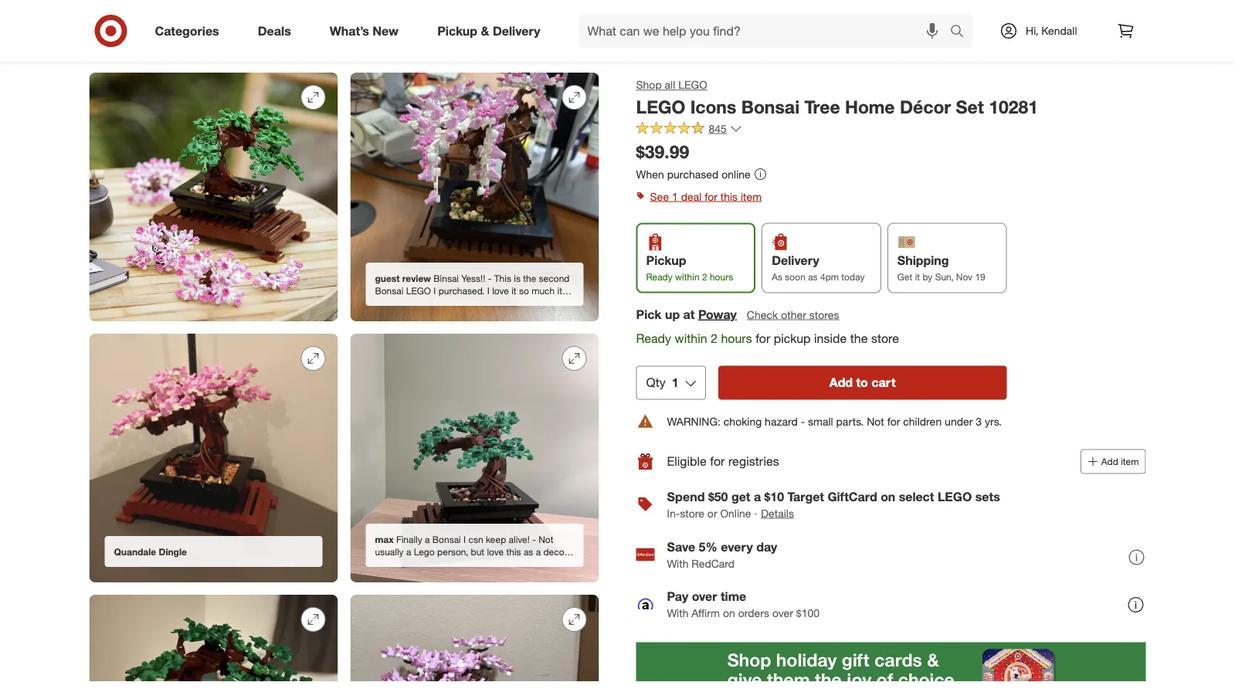 Task type: describe. For each thing, give the bounding box(es) containing it.
sun,
[[936, 271, 954, 282]]

redcard
[[692, 557, 735, 571]]

new
[[373, 23, 399, 38]]

up
[[665, 307, 680, 322]]

hi,
[[1026, 24, 1039, 37]]

what's
[[330, 23, 369, 38]]

eligible for registries
[[667, 454, 780, 469]]

ready inside pickup ready within 2 hours
[[647, 271, 673, 282]]

&
[[481, 23, 490, 38]]

search button
[[944, 14, 981, 51]]

3
[[976, 415, 982, 428]]

accomplished
[[454, 559, 512, 570]]

845
[[709, 122, 727, 135]]

it
[[916, 271, 921, 282]]

pickup for ready
[[647, 253, 687, 268]]

845 link
[[636, 121, 743, 139]]

cart
[[872, 375, 896, 390]]

feel
[[436, 559, 451, 570]]

sets
[[976, 490, 1001, 505]]

decor
[[544, 546, 568, 558]]

quandale
[[114, 546, 156, 558]]

select
[[899, 490, 935, 505]]

all
[[665, 78, 676, 92]]

max
[[375, 534, 394, 545]]

photo from max, 12 of 16 image
[[350, 334, 599, 583]]

piece
[[375, 559, 398, 570]]

photo from claudia, 14 of 16 image
[[350, 595, 599, 682]]

home
[[846, 96, 895, 117]]

today
[[842, 271, 865, 282]]

1 vertical spatial within
[[675, 331, 708, 346]]

with inside save 5% every day with redcard
[[667, 557, 689, 571]]

check other stores
[[747, 308, 840, 322]]

shop
[[636, 78, 662, 92]]

and
[[401, 559, 416, 570]]

item inside see 1 deal for this item link
[[741, 190, 762, 203]]

see 1 deal for this item
[[650, 190, 762, 203]]

under
[[945, 415, 973, 428]]

0 horizontal spatial delivery
[[493, 23, 541, 38]]

yrs.
[[985, 415, 1002, 428]]

finally a bonsai i csn keep alive! - not usually a lego person, but love this as a decor piece and you feel accomplished after doing it.
[[375, 534, 570, 570]]

bonsai inside finally a bonsai i csn keep alive! - not usually a lego person, but love this as a decor piece and you feel accomplished after doing it.
[[433, 534, 461, 545]]

online
[[722, 167, 751, 181]]

dingle
[[159, 546, 187, 558]]

hazard
[[765, 415, 798, 428]]

small
[[808, 415, 834, 428]]

spend
[[667, 490, 705, 505]]

1 vertical spatial ready
[[636, 331, 672, 346]]

usually
[[375, 546, 404, 558]]

1 vertical spatial hours
[[721, 331, 753, 346]]

day
[[757, 539, 778, 555]]

a up and on the bottom
[[406, 546, 411, 558]]

not inside finally a bonsai i csn keep alive! - not usually a lego person, but love this as a decor piece and you feel accomplished after doing it.
[[539, 534, 554, 545]]

store inside "spend $50 get a $10 target giftcard on select lego sets in-store or online ∙ details"
[[680, 507, 705, 520]]

add item
[[1102, 456, 1140, 468]]

at
[[684, 307, 695, 322]]

or
[[708, 507, 718, 520]]

photo from quandale dingle, 11 of 16 image
[[89, 334, 338, 583]]

nov
[[957, 271, 973, 282]]

registries
[[729, 454, 780, 469]]

this inside finally a bonsai i csn keep alive! - not usually a lego person, but love this as a decor piece and you feel accomplished after doing it.
[[507, 546, 521, 558]]

shop all lego lego icons bonsai tree home décor set 10281
[[636, 78, 1039, 117]]

for down check in the top right of the page
[[756, 331, 771, 346]]

item inside add item button
[[1122, 456, 1140, 468]]

person,
[[437, 546, 469, 558]]

review
[[402, 273, 431, 284]]

eligible
[[667, 454, 707, 469]]

lego icons bonsai tree home d&#233;cor set 10281, 9 of 16 image
[[89, 73, 338, 322]]

19
[[976, 271, 986, 282]]

pickup ready within 2 hours
[[647, 253, 734, 282]]

tree
[[805, 96, 841, 117]]

get
[[732, 490, 751, 505]]

it.
[[562, 559, 570, 570]]

10281
[[989, 96, 1039, 117]]

∙
[[755, 507, 758, 520]]

pick up at poway
[[636, 307, 737, 322]]

what's new
[[330, 23, 399, 38]]

a up doing
[[536, 546, 541, 558]]

save
[[667, 539, 696, 555]]

add to cart button
[[719, 366, 1007, 400]]

1 for see
[[672, 190, 678, 203]]

lego icons bonsai tree home d&#233;cor set 10281, 8 of 16 image
[[350, 0, 599, 60]]

orders
[[739, 607, 770, 620]]

0 vertical spatial store
[[872, 331, 900, 346]]

purchased
[[668, 167, 719, 181]]

pickup & delivery link
[[424, 14, 560, 48]]

shipping get it by sun, nov 19
[[898, 253, 986, 282]]

when
[[636, 167, 665, 181]]

love
[[487, 546, 504, 558]]

delivery inside delivery as soon as 4pm today
[[772, 253, 820, 268]]

add for add item
[[1102, 456, 1119, 468]]

on inside pay over time with affirm on orders over $100
[[723, 607, 736, 620]]

$10
[[765, 490, 785, 505]]

1 vertical spatial lego
[[636, 96, 686, 117]]

parts.
[[837, 415, 864, 428]]

as
[[772, 271, 783, 282]]

in-
[[667, 507, 680, 520]]

check other stores button
[[746, 307, 840, 324]]

lego
[[414, 546, 435, 558]]

by
[[923, 271, 933, 282]]



Task type: locate. For each thing, give the bounding box(es) containing it.
1 1 from the top
[[672, 190, 678, 203]]

1 vertical spatial with
[[667, 607, 689, 620]]

poway button
[[699, 306, 737, 323]]

details
[[761, 507, 794, 520]]

for left the children
[[888, 415, 901, 428]]

this down online
[[721, 190, 738, 203]]

0 horizontal spatial pickup
[[438, 23, 478, 38]]

spend $50 get a $10 target giftcard on select lego sets in-store or online ∙ details
[[667, 490, 1001, 520]]

- inside finally a bonsai i csn keep alive! - not usually a lego person, but love this as a decor piece and you feel accomplished after doing it.
[[533, 534, 536, 545]]

you
[[419, 559, 434, 570]]

as inside delivery as soon as 4pm today
[[809, 271, 818, 282]]

1 for qty
[[672, 375, 679, 390]]

photo from bri, 13 of 16 image
[[89, 595, 338, 682]]

this
[[721, 190, 738, 203], [507, 546, 521, 558]]

affirm
[[692, 607, 720, 620]]

for right deal
[[705, 190, 718, 203]]

a up ∙
[[754, 490, 761, 505]]

0 vertical spatial delivery
[[493, 23, 541, 38]]

0 vertical spatial 1
[[672, 190, 678, 203]]

icons
[[691, 96, 737, 117]]

stores
[[810, 308, 840, 322]]

0 vertical spatial -
[[801, 415, 805, 428]]

0 vertical spatial ready
[[647, 271, 673, 282]]

over up affirm
[[692, 589, 718, 604]]

1 vertical spatial bonsai
[[433, 534, 461, 545]]

lego inside "spend $50 get a $10 target giftcard on select lego sets in-store or online ∙ details"
[[938, 490, 973, 505]]

after
[[515, 559, 534, 570]]

1 vertical spatial over
[[773, 607, 794, 620]]

1 vertical spatial pickup
[[647, 253, 687, 268]]

0 horizontal spatial on
[[723, 607, 736, 620]]

0 vertical spatial this
[[721, 190, 738, 203]]

keep
[[486, 534, 506, 545]]

0 horizontal spatial this
[[507, 546, 521, 558]]

1 vertical spatial 1
[[672, 375, 679, 390]]

get
[[898, 271, 913, 282]]

2 inside pickup ready within 2 hours
[[702, 271, 708, 282]]

pick
[[636, 307, 662, 322]]

0 vertical spatial with
[[667, 557, 689, 571]]

finally
[[397, 534, 423, 545]]

hours down poway 'button' on the top right
[[721, 331, 753, 346]]

within inside pickup ready within 2 hours
[[676, 271, 700, 282]]

on inside "spend $50 get a $10 target giftcard on select lego sets in-store or online ∙ details"
[[881, 490, 896, 505]]

with
[[667, 557, 689, 571], [667, 607, 689, 620]]

lego icons bonsai tree home d&#233;cor set 10281, 7 of 16 image
[[89, 0, 338, 60]]

item
[[741, 190, 762, 203], [1122, 456, 1140, 468]]

within up pick up at poway
[[676, 271, 700, 282]]

with inside pay over time with affirm on orders over $100
[[667, 607, 689, 620]]

check
[[747, 308, 779, 322]]

guest
[[375, 273, 400, 284]]

as
[[809, 271, 818, 282], [524, 546, 534, 558]]

0 vertical spatial lego
[[679, 78, 708, 92]]

delivery up soon
[[772, 253, 820, 268]]

advertisement region
[[636, 643, 1147, 682]]

hours
[[710, 271, 734, 282], [721, 331, 753, 346]]

not up decor
[[539, 534, 554, 545]]

add inside add to cart button
[[830, 375, 853, 390]]

hi, kendall
[[1026, 24, 1078, 37]]

1 horizontal spatial -
[[801, 415, 805, 428]]

as up after
[[524, 546, 534, 558]]

not right parts.
[[867, 415, 885, 428]]

0 vertical spatial bonsai
[[742, 96, 800, 117]]

a inside "spend $50 get a $10 target giftcard on select lego sets in-store or online ∙ details"
[[754, 490, 761, 505]]

a up lego on the left of page
[[425, 534, 430, 545]]

0 horizontal spatial not
[[539, 534, 554, 545]]

1 horizontal spatial over
[[773, 607, 794, 620]]

lego left sets
[[938, 490, 973, 505]]

see 1 deal for this item link
[[636, 186, 1147, 207]]

not
[[867, 415, 885, 428], [539, 534, 554, 545]]

add to cart
[[830, 375, 896, 390]]

2 vertical spatial lego
[[938, 490, 973, 505]]

ready up pick
[[647, 271, 673, 282]]

children
[[904, 415, 942, 428]]

2 1 from the top
[[672, 375, 679, 390]]

0 vertical spatial within
[[676, 271, 700, 282]]

1 horizontal spatial on
[[881, 490, 896, 505]]

0 horizontal spatial bonsai
[[433, 534, 461, 545]]

0 horizontal spatial as
[[524, 546, 534, 558]]

1 vertical spatial as
[[524, 546, 534, 558]]

with down 'pay'
[[667, 607, 689, 620]]

poway
[[699, 307, 737, 322]]

1 horizontal spatial bonsai
[[742, 96, 800, 117]]

0 vertical spatial item
[[741, 190, 762, 203]]

1 horizontal spatial 2
[[711, 331, 718, 346]]

0 horizontal spatial item
[[741, 190, 762, 203]]

1 horizontal spatial as
[[809, 271, 818, 282]]

store
[[872, 331, 900, 346], [680, 507, 705, 520]]

0 vertical spatial pickup
[[438, 23, 478, 38]]

categories
[[155, 23, 219, 38]]

0 vertical spatial on
[[881, 490, 896, 505]]

What can we help you find? suggestions appear below search field
[[579, 14, 955, 48]]

lego
[[679, 78, 708, 92], [636, 96, 686, 117], [938, 490, 973, 505]]

within down "at"
[[675, 331, 708, 346]]

1 horizontal spatial not
[[867, 415, 885, 428]]

time
[[721, 589, 747, 604]]

bonsai left tree
[[742, 96, 800, 117]]

1 horizontal spatial add
[[1102, 456, 1119, 468]]

this down alive!
[[507, 546, 521, 558]]

over
[[692, 589, 718, 604], [773, 607, 794, 620]]

online
[[721, 507, 752, 520]]

0 horizontal spatial add
[[830, 375, 853, 390]]

deals
[[258, 23, 291, 38]]

0 horizontal spatial -
[[533, 534, 536, 545]]

pickup
[[774, 331, 811, 346]]

1 vertical spatial this
[[507, 546, 521, 558]]

1 horizontal spatial delivery
[[772, 253, 820, 268]]

on left select
[[881, 490, 896, 505]]

0 horizontal spatial over
[[692, 589, 718, 604]]

hours up "poway"
[[710, 271, 734, 282]]

bonsai up person,
[[433, 534, 461, 545]]

bonsai
[[742, 96, 800, 117], [433, 534, 461, 545]]

pickup up the "up"
[[647, 253, 687, 268]]

1 horizontal spatial store
[[872, 331, 900, 346]]

pickup
[[438, 23, 478, 38], [647, 253, 687, 268]]

ready down pick
[[636, 331, 672, 346]]

target
[[788, 490, 825, 505]]

pay over time with affirm on orders over $100
[[667, 589, 820, 620]]

within
[[676, 271, 700, 282], [675, 331, 708, 346]]

but
[[471, 546, 485, 558]]

0 vertical spatial hours
[[710, 271, 734, 282]]

0 vertical spatial 2
[[702, 271, 708, 282]]

qty
[[647, 375, 666, 390]]

$100
[[797, 607, 820, 620]]

0 vertical spatial not
[[867, 415, 885, 428]]

as inside finally a bonsai i csn keep alive! - not usually a lego person, but love this as a decor piece and you feel accomplished after doing it.
[[524, 546, 534, 558]]

lego down all
[[636, 96, 686, 117]]

the
[[851, 331, 868, 346]]

alive!
[[509, 534, 530, 545]]

0 horizontal spatial 2
[[702, 271, 708, 282]]

1 vertical spatial not
[[539, 534, 554, 545]]

2 with from the top
[[667, 607, 689, 620]]

4pm
[[821, 271, 839, 282]]

1 vertical spatial -
[[533, 534, 536, 545]]

1 vertical spatial delivery
[[772, 253, 820, 268]]

1 with from the top
[[667, 557, 689, 571]]

over left $100
[[773, 607, 794, 620]]

delivery right &
[[493, 23, 541, 38]]

add for add to cart
[[830, 375, 853, 390]]

5%
[[699, 539, 718, 555]]

1 horizontal spatial pickup
[[647, 253, 687, 268]]

see
[[650, 190, 669, 203]]

store right 'the'
[[872, 331, 900, 346]]

pickup inside pickup ready within 2 hours
[[647, 253, 687, 268]]

$50
[[709, 490, 728, 505]]

hours inside pickup ready within 2 hours
[[710, 271, 734, 282]]

warning: choking hazard - small parts. not for children under 3 yrs.
[[667, 415, 1002, 428]]

categories link
[[142, 14, 239, 48]]

0 vertical spatial as
[[809, 271, 818, 282]]

photo from guest review, 10 of 16 image
[[350, 73, 599, 322]]

store down spend at the bottom right of the page
[[680, 507, 705, 520]]

giftcard
[[828, 490, 878, 505]]

set
[[956, 96, 984, 117]]

1 vertical spatial item
[[1122, 456, 1140, 468]]

pay
[[667, 589, 689, 604]]

1 right qty
[[672, 375, 679, 390]]

0 vertical spatial add
[[830, 375, 853, 390]]

with down save
[[667, 557, 689, 571]]

- left small
[[801, 415, 805, 428]]

guest review
[[375, 273, 431, 284]]

1 vertical spatial 2
[[711, 331, 718, 346]]

2 up "poway"
[[702, 271, 708, 282]]

1 vertical spatial on
[[723, 607, 736, 620]]

0 vertical spatial over
[[692, 589, 718, 604]]

- right alive!
[[533, 534, 536, 545]]

1 horizontal spatial item
[[1122, 456, 1140, 468]]

lego right all
[[679, 78, 708, 92]]

choking
[[724, 415, 762, 428]]

add
[[830, 375, 853, 390], [1102, 456, 1119, 468]]

1 vertical spatial add
[[1102, 456, 1119, 468]]

1
[[672, 190, 678, 203], [672, 375, 679, 390]]

1 right see
[[672, 190, 678, 203]]

delivery as soon as 4pm today
[[772, 253, 865, 282]]

pickup for &
[[438, 23, 478, 38]]

pickup inside pickup & delivery link
[[438, 23, 478, 38]]

2
[[702, 271, 708, 282], [711, 331, 718, 346]]

2 down poway 'button' on the top right
[[711, 331, 718, 346]]

as left the '4pm'
[[809, 271, 818, 282]]

$39.99
[[636, 141, 690, 163]]

for right eligible
[[711, 454, 725, 469]]

every
[[721, 539, 753, 555]]

add inside add item button
[[1102, 456, 1119, 468]]

qty 1
[[647, 375, 679, 390]]

1 horizontal spatial this
[[721, 190, 738, 203]]

warning:
[[667, 415, 721, 428]]

pickup left &
[[438, 23, 478, 38]]

doing
[[536, 559, 560, 570]]

quandale dingle
[[114, 546, 187, 558]]

1 vertical spatial store
[[680, 507, 705, 520]]

bonsai inside the shop all lego lego icons bonsai tree home décor set 10281
[[742, 96, 800, 117]]

0 horizontal spatial store
[[680, 507, 705, 520]]

shipping
[[898, 253, 950, 268]]

on down time
[[723, 607, 736, 620]]

to
[[857, 375, 869, 390]]

csn
[[469, 534, 484, 545]]

deal
[[681, 190, 702, 203]]



Task type: vqa. For each thing, say whether or not it's contained in the screenshot.
Sheets Per Roll: 336
no



